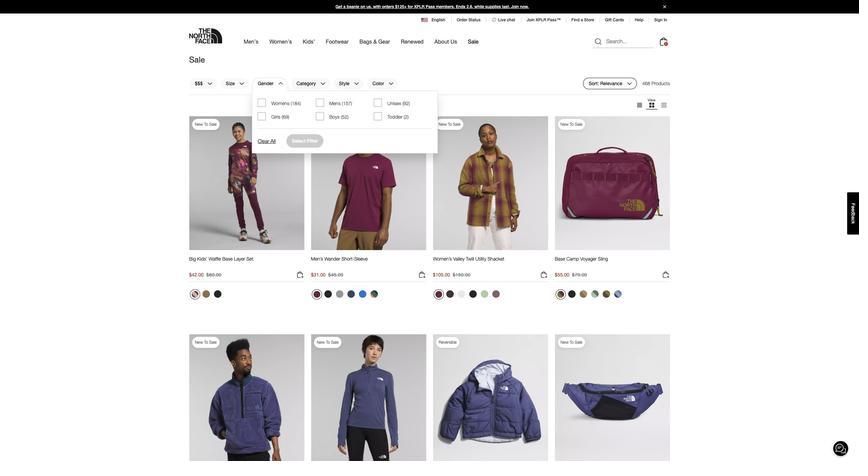 Task type: locate. For each thing, give the bounding box(es) containing it.
xplr right for
[[414, 4, 425, 9]]

kids' link
[[303, 32, 315, 51]]

$79.00
[[572, 272, 587, 278]]

boys (52)
[[329, 114, 349, 120]]

Misty Sage Icon Plaid 2 radio
[[479, 289, 490, 300]]

english
[[432, 18, 445, 22]]

k
[[851, 222, 856, 224]]

TNF Black/TNF White radio
[[566, 289, 577, 300]]

sale for lumbnical—s image
[[575, 340, 582, 346]]

unisex (92) element
[[387, 101, 410, 107]]

clear
[[258, 138, 269, 144]]

clear all
[[258, 138, 276, 144]]

Boysenberry Paint Lightening Small Print radio
[[190, 290, 200, 300]]

sling
[[598, 256, 608, 262]]

1 horizontal spatial tnf black image
[[469, 291, 477, 298]]

base left "layer"
[[222, 256, 233, 262]]

new to sale for big kids' waffle base layer set image
[[195, 122, 217, 127]]

order
[[457, 18, 467, 22]]

2 $choose color$ option group from the left
[[311, 289, 380, 303]]

base camp voyager sling button
[[555, 256, 608, 268]]

1
[[665, 43, 667, 46]]

1 vertical spatial a
[[581, 18, 583, 22]]

mens
[[329, 101, 341, 106]]

e up d
[[851, 206, 856, 209]]

0 vertical spatial join
[[511, 4, 519, 9]]

about us
[[435, 38, 457, 45]]

gear
[[378, 38, 390, 45]]

boysenberry image
[[313, 291, 320, 298]]

to for big kids' waffle base layer set image
[[204, 122, 208, 127]]

toddler (2)
[[387, 114, 409, 120]]

0 horizontal spatial base
[[222, 256, 233, 262]]

tnf black image left misty sage icon plaid 2
[[469, 291, 477, 298]]

1 vertical spatial xplr
[[536, 18, 546, 22]]

0 vertical spatial xplr
[[414, 4, 425, 9]]

d
[[851, 212, 856, 214]]

sale for "women's valley twill utility shacket" image on the right
[[453, 122, 461, 127]]

on
[[361, 4, 365, 9]]

1 tnf black radio from the left
[[212, 289, 223, 300]]

1 horizontal spatial base
[[555, 256, 565, 262]]

toddler (2) link
[[374, 112, 432, 121]]

new for "women's valley twill utility shacket" image on the right
[[439, 122, 447, 127]]

mens (157) element
[[329, 101, 352, 107]]

f e e d b a c k
[[851, 203, 856, 224]]

view
[[648, 98, 656, 102]]

new to sale for "women's valley twill utility shacket" image on the right
[[439, 122, 461, 127]]

status
[[469, 18, 481, 22]]

Fawn Grey Large Halfdome Shadow Plaid radio
[[491, 289, 501, 300]]

1 horizontal spatial a
[[581, 18, 583, 22]]

$$$
[[195, 80, 203, 86]]

boysenberry paint lightening small print image
[[192, 291, 198, 298]]

new for big kids' waffle base layer set image
[[195, 122, 203, 127]]

meld grey heather image
[[336, 291, 343, 298]]

base
[[222, 256, 233, 262], [555, 256, 565, 262]]

bags
[[359, 38, 372, 45]]

tnf black radio right the boysenberry option
[[323, 289, 333, 300]]

0 vertical spatial a
[[343, 4, 346, 9]]

us
[[451, 38, 457, 45]]

girls (69)
[[271, 114, 289, 120]]

2 horizontal spatial a
[[851, 217, 856, 219]]

tnf black image
[[324, 291, 332, 298], [469, 291, 477, 298]]

camp
[[567, 256, 579, 262]]

boysenberry large halfdome shadow plaid image
[[435, 291, 442, 298]]

(157)
[[342, 101, 352, 106]]

tnf black image
[[214, 291, 221, 298]]

Indigo Stone/Steel Blue/Shady Blue radio
[[612, 289, 623, 300]]

(92)
[[402, 101, 410, 106]]

women's link
[[269, 32, 292, 51]]

sale for women's sunriser ¼-zip image in the left of the page
[[331, 340, 339, 346]]

$60.00
[[206, 272, 221, 278]]

(184)
[[291, 101, 301, 106]]

1 base from the left
[[222, 256, 233, 262]]

base left camp
[[555, 256, 565, 262]]

0 horizontal spatial a
[[343, 4, 346, 9]]

members.
[[436, 4, 455, 9]]

a for beanie
[[343, 4, 346, 9]]

optic blue image
[[359, 291, 366, 298]]

find
[[571, 18, 580, 22]]

1 $choose color$ option group from the left
[[189, 289, 224, 303]]

1 horizontal spatial join
[[527, 18, 535, 22]]

while
[[474, 4, 484, 9]]

TNF Black radio
[[212, 289, 223, 300], [323, 289, 333, 300], [467, 289, 478, 300]]

2 base from the left
[[555, 256, 565, 262]]

girls (69) element
[[271, 114, 289, 120]]

category button
[[291, 78, 331, 89]]

wander
[[324, 256, 340, 262]]

now.
[[520, 4, 529, 9]]

kids'
[[197, 256, 207, 262]]

tnf black radio right utility brown camo texture small print option
[[212, 289, 223, 300]]

misty sage icon plaid 2 image
[[481, 291, 488, 298]]

0 horizontal spatial tnf black radio
[[212, 289, 223, 300]]

tnf black radio left misty sage icon plaid 2
[[467, 289, 478, 300]]

$choose color$ option group for $150.00
[[433, 289, 502, 303]]

view list box
[[633, 98, 670, 113]]

men's extreme pile pullover image
[[189, 335, 304, 462]]

xplr left the "pass™"
[[536, 18, 546, 22]]

$$$ button
[[189, 78, 217, 89]]

search all image
[[594, 37, 602, 46]]

us,
[[366, 4, 372, 9]]

bags & gear link
[[359, 32, 390, 51]]

1 horizontal spatial tnf black radio
[[323, 289, 333, 300]]

men's
[[311, 256, 323, 262]]

to for men's extreme pile pullover image
[[204, 340, 208, 346]]

Summit Navy Camo Texture Print radio
[[369, 289, 379, 300]]

new to sale for lumbnical—s image
[[561, 340, 582, 346]]

$choose color$ option group
[[189, 289, 224, 303], [311, 289, 380, 303], [433, 289, 502, 303], [555, 289, 624, 303]]

toddler (2) element
[[387, 114, 409, 120]]

style button
[[333, 78, 364, 89]]

set
[[246, 256, 253, 262]]

Gardenia White radio
[[456, 289, 467, 300]]

$31.00
[[311, 272, 326, 278]]

c
[[851, 219, 856, 222]]

new
[[195, 122, 203, 127], [439, 122, 447, 127], [561, 122, 569, 127], [195, 340, 203, 346], [317, 340, 325, 346], [561, 340, 569, 346]]

0 horizontal spatial tnf black image
[[324, 291, 332, 298]]

women's sunriser ¼-zip image
[[311, 335, 426, 462]]

Boysenberry Large Halfdome Shadow Plaid radio
[[434, 290, 444, 300]]

Meld Grey Heather radio
[[334, 289, 345, 300]]

2 horizontal spatial tnf black radio
[[467, 289, 478, 300]]

shady blue image
[[347, 291, 355, 298]]

gardenia white image
[[458, 291, 465, 298]]

(2)
[[404, 114, 409, 120]]

mens (157)
[[329, 101, 352, 106]]

to for "women's valley twill utility shacket" image on the right
[[448, 122, 452, 127]]

about us link
[[435, 32, 457, 51]]

girls
[[271, 114, 280, 120]]

close image
[[660, 5, 669, 8]]

select
[[292, 138, 306, 144]]

join down now.
[[527, 18, 535, 22]]

boys (52) element
[[329, 114, 349, 120]]

orders
[[382, 4, 394, 9]]

a right find in the right of the page
[[581, 18, 583, 22]]

footwear
[[326, 38, 349, 45]]

$42.00
[[189, 272, 204, 278]]

to for women's sunriser ¼-zip image in the left of the page
[[326, 340, 330, 346]]

unisex (92) link
[[374, 99, 432, 107]]

join xplr pass™
[[527, 18, 561, 22]]

tnf black/tnf white image
[[568, 291, 576, 298]]

live chat button
[[491, 17, 516, 23]]

almond butter/utility brown image
[[580, 291, 587, 298]]

women's valley twill utility shacket image
[[433, 116, 548, 251]]

in
[[664, 18, 667, 22]]

b
[[851, 214, 856, 217]]

lumbnical—s image
[[555, 335, 670, 462]]

a up the k
[[851, 217, 856, 219]]

a right get on the left top of page
[[343, 4, 346, 9]]

category
[[297, 80, 316, 86]]

4 $choose color$ option group from the left
[[555, 289, 624, 303]]

e up b
[[851, 209, 856, 212]]

base camp voyager sling image
[[555, 116, 670, 251]]

new for base camp voyager sling image
[[561, 122, 569, 127]]

new for women's sunriser ¼-zip image in the left of the page
[[317, 340, 325, 346]]

$choose color$ option group for $79.00
[[555, 289, 624, 303]]

0 horizontal spatial xplr
[[414, 4, 425, 9]]

with
[[373, 4, 381, 9]]

bags & gear
[[359, 38, 390, 45]]

1 vertical spatial join
[[527, 18, 535, 22]]

1 horizontal spatial xplr
[[536, 18, 546, 22]]

join right last.
[[511, 4, 519, 9]]

base inside base camp voyager sling 'button'
[[555, 256, 565, 262]]

new to sale for men's extreme pile pullover image
[[195, 340, 217, 346]]

2 vertical spatial a
[[851, 217, 856, 219]]

view button
[[646, 98, 658, 113]]

468 products
[[642, 81, 670, 86]]

womens (184)
[[271, 101, 301, 106]]

3 $choose color$ option group from the left
[[433, 289, 502, 303]]

gift
[[605, 18, 612, 22]]

tnf black image right the boysenberry option
[[324, 291, 332, 298]]

468
[[642, 81, 650, 86]]

to
[[204, 122, 208, 127], [448, 122, 452, 127], [570, 122, 574, 127], [204, 340, 208, 346], [326, 340, 330, 346], [570, 340, 574, 346]]

sale
[[468, 38, 479, 45], [189, 55, 205, 64], [209, 122, 217, 127], [453, 122, 461, 127], [575, 122, 582, 127], [209, 340, 217, 346], [331, 340, 339, 346], [575, 340, 582, 346]]

a inside get a beanie on us, with orders $125+ for xplr pass members. ends 2.6, while supplies last. join now. link
[[343, 4, 346, 9]]



Task type: vqa. For each thing, say whether or not it's contained in the screenshot.
Renewed link
yes



Task type: describe. For each thing, give the bounding box(es) containing it.
big kids' waffle base layer set button
[[189, 256, 253, 268]]

men's wander short-sleeve image
[[311, 116, 426, 251]]

big kids' waffle base layer set
[[189, 256, 253, 262]]

a inside f e e d b a c k button
[[851, 217, 856, 219]]

big
[[189, 256, 196, 262]]

$45.00
[[328, 272, 343, 278]]

Coal Brown radio
[[444, 289, 455, 300]]

select filter button
[[287, 134, 323, 148]]

footwear link
[[326, 32, 349, 51]]

men's wander short-sleeve button
[[311, 256, 368, 268]]

Search search field
[[593, 35, 654, 48]]

men's link
[[244, 32, 259, 51]]

all
[[271, 138, 276, 144]]

mens (157) link
[[316, 99, 374, 107]]

about
[[435, 38, 449, 45]]

girls (69) link
[[258, 112, 316, 121]]

0 horizontal spatial join
[[511, 4, 519, 9]]

style
[[339, 80, 350, 86]]

voyager
[[580, 256, 597, 262]]

1 e from the top
[[851, 206, 856, 209]]

sort: relevance button
[[583, 78, 637, 89]]

get a beanie on us, with orders $125+ for xplr pass members. ends 2.6, while supplies last. join now.
[[336, 4, 529, 9]]

womens (184) element
[[271, 101, 301, 107]]

order status
[[457, 18, 481, 22]]

men's wander short-sleeve
[[311, 256, 368, 262]]

clear all button
[[258, 137, 276, 145]]

sale for men's extreme pile pullover image
[[209, 340, 217, 346]]

Boysenberry/Sulphur Moss radio
[[556, 290, 566, 300]]

sale for big kids' waffle base layer set image
[[209, 122, 217, 127]]

find a store
[[571, 18, 594, 22]]

sign in button
[[654, 18, 667, 22]]

$125+
[[395, 4, 407, 9]]

to for base camp voyager sling image
[[570, 122, 574, 127]]

fawn grey large halfdome shadow plaid image
[[492, 291, 500, 298]]

dark sage/misty sage image
[[591, 291, 599, 298]]

unisex (92)
[[387, 101, 410, 106]]

Sulphur Moss/New Taupe Green radio
[[601, 289, 612, 300]]

english link
[[421, 17, 446, 23]]

new for men's extreme pile pullover image
[[195, 340, 203, 346]]

men's
[[244, 38, 259, 45]]

supplies
[[485, 4, 501, 9]]

a for store
[[581, 18, 583, 22]]

products
[[652, 81, 670, 86]]

big kids' waffle base layer set image
[[189, 116, 304, 251]]

1 link
[[658, 36, 669, 47]]

$105.00
[[433, 272, 450, 278]]

Utility Brown Camo Texture Small Print radio
[[201, 289, 211, 300]]

filter
[[307, 138, 318, 144]]

layer
[[234, 256, 245, 262]]

Dark Sage/Misty Sage radio
[[589, 289, 600, 300]]

shacket
[[488, 256, 504, 262]]

sale for base camp voyager sling image
[[575, 122, 582, 127]]

$choose color$ option group for $60.00
[[189, 289, 224, 303]]

sleeve
[[354, 256, 368, 262]]

renewed
[[401, 38, 424, 45]]

coal brown image
[[446, 291, 454, 298]]

size button
[[220, 78, 249, 89]]

base inside big kids' waffle base layer set button
[[222, 256, 233, 262]]

pass
[[426, 4, 435, 9]]

indigo stone/steel blue/shady blue image
[[614, 291, 622, 298]]

for
[[408, 4, 413, 9]]

short-
[[342, 256, 354, 262]]

help
[[635, 18, 644, 22]]

unisex
[[387, 101, 401, 106]]

sort: relevance
[[589, 80, 622, 86]]

women's
[[433, 256, 452, 262]]

live
[[498, 18, 506, 22]]

size
[[226, 80, 235, 86]]

$choose color$ option group for $45.00
[[311, 289, 380, 303]]

valley
[[453, 256, 465, 262]]

twill
[[466, 256, 474, 262]]

summit navy camo texture print image
[[370, 291, 378, 298]]

sale link
[[468, 32, 479, 51]]

sign
[[654, 18, 663, 22]]

toddler
[[387, 114, 402, 120]]

gender button
[[252, 78, 288, 89]]

last.
[[502, 4, 510, 9]]

womens
[[271, 101, 289, 106]]

2 tnf black radio from the left
[[323, 289, 333, 300]]

new to sale for women's sunriser ¼-zip image in the left of the page
[[317, 340, 339, 346]]

store
[[584, 18, 594, 22]]

boys (52) link
[[316, 112, 374, 121]]

sulphur moss/new taupe green image
[[603, 291, 610, 298]]

relevance
[[600, 80, 622, 86]]

&
[[373, 38, 377, 45]]

Almond Butter/Utility Brown radio
[[578, 289, 589, 300]]

chat
[[507, 18, 515, 22]]

color
[[373, 80, 384, 86]]

new to sale for base camp voyager sling image
[[561, 122, 582, 127]]

new for lumbnical—s image
[[561, 340, 569, 346]]

the north face home page image
[[189, 28, 222, 44]]

468 products status
[[642, 78, 670, 89]]

utility
[[475, 256, 486, 262]]

1 tnf black image from the left
[[324, 291, 332, 298]]

baby reversible perrito hooded jacket image
[[433, 335, 548, 462]]

xplr inside get a beanie on us, with orders $125+ for xplr pass members. ends 2.6, while supplies last. join now. link
[[414, 4, 425, 9]]

(52)
[[341, 114, 349, 120]]

Optic Blue radio
[[357, 289, 368, 300]]

get
[[336, 4, 342, 9]]

2 e from the top
[[851, 209, 856, 212]]

Boysenberry radio
[[312, 290, 322, 300]]

2 tnf black image from the left
[[469, 291, 477, 298]]

reversible
[[439, 340, 457, 346]]

beanie
[[347, 4, 359, 9]]

f
[[851, 203, 856, 206]]

(69)
[[282, 114, 289, 120]]

Shady Blue radio
[[346, 289, 356, 300]]

boysenberry/sulphur moss image
[[557, 291, 564, 298]]

boys
[[329, 114, 340, 120]]

3 tnf black radio from the left
[[467, 289, 478, 300]]

help link
[[635, 18, 644, 22]]

join xplr pass™ link
[[527, 18, 561, 22]]

to for lumbnical—s image
[[570, 340, 574, 346]]

find a store link
[[571, 18, 594, 22]]

utility brown camo texture small print image
[[202, 291, 210, 298]]

$55.00
[[555, 272, 569, 278]]

$150.00
[[453, 272, 471, 278]]

gender
[[258, 80, 274, 86]]

base camp voyager sling
[[555, 256, 608, 262]]



